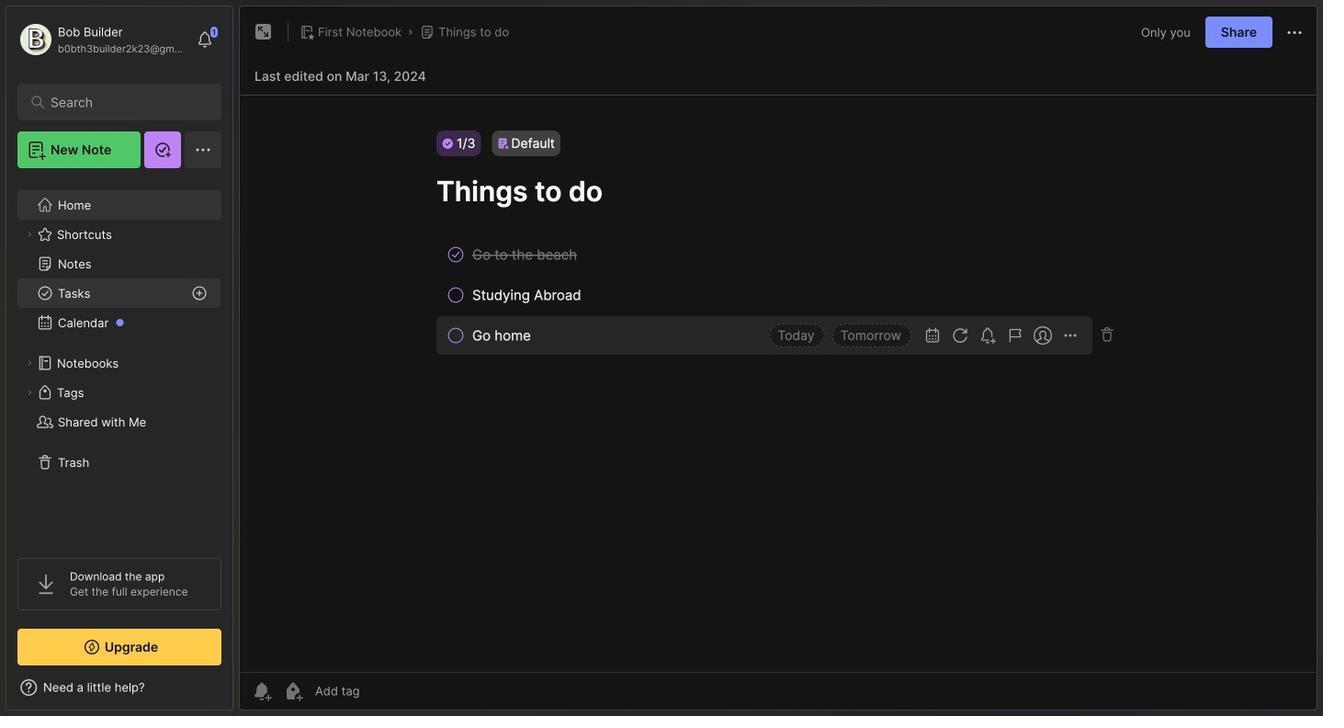 Task type: locate. For each thing, give the bounding box(es) containing it.
Search text field
[[51, 94, 197, 111]]

expand note image
[[253, 21, 275, 43]]

Note Editor text field
[[240, 95, 1317, 672]]

note window element
[[239, 6, 1318, 715]]

none search field inside main element
[[51, 91, 197, 113]]

None search field
[[51, 91, 197, 113]]

Account field
[[17, 21, 188, 58]]

WHAT'S NEW field
[[6, 673, 233, 702]]

tree
[[6, 179, 233, 541]]

More actions field
[[1284, 21, 1306, 44]]



Task type: vqa. For each thing, say whether or not it's contained in the screenshot.
the leftmost note
no



Task type: describe. For each thing, give the bounding box(es) containing it.
expand tags image
[[24, 387, 35, 398]]

add a reminder image
[[251, 680, 273, 702]]

tree inside main element
[[6, 179, 233, 541]]

more actions image
[[1284, 22, 1306, 44]]

click to collapse image
[[232, 682, 246, 704]]

add tag image
[[282, 680, 304, 702]]

main element
[[0, 0, 239, 716]]

expand notebooks image
[[24, 358, 35, 369]]

Add tag field
[[313, 683, 451, 699]]



